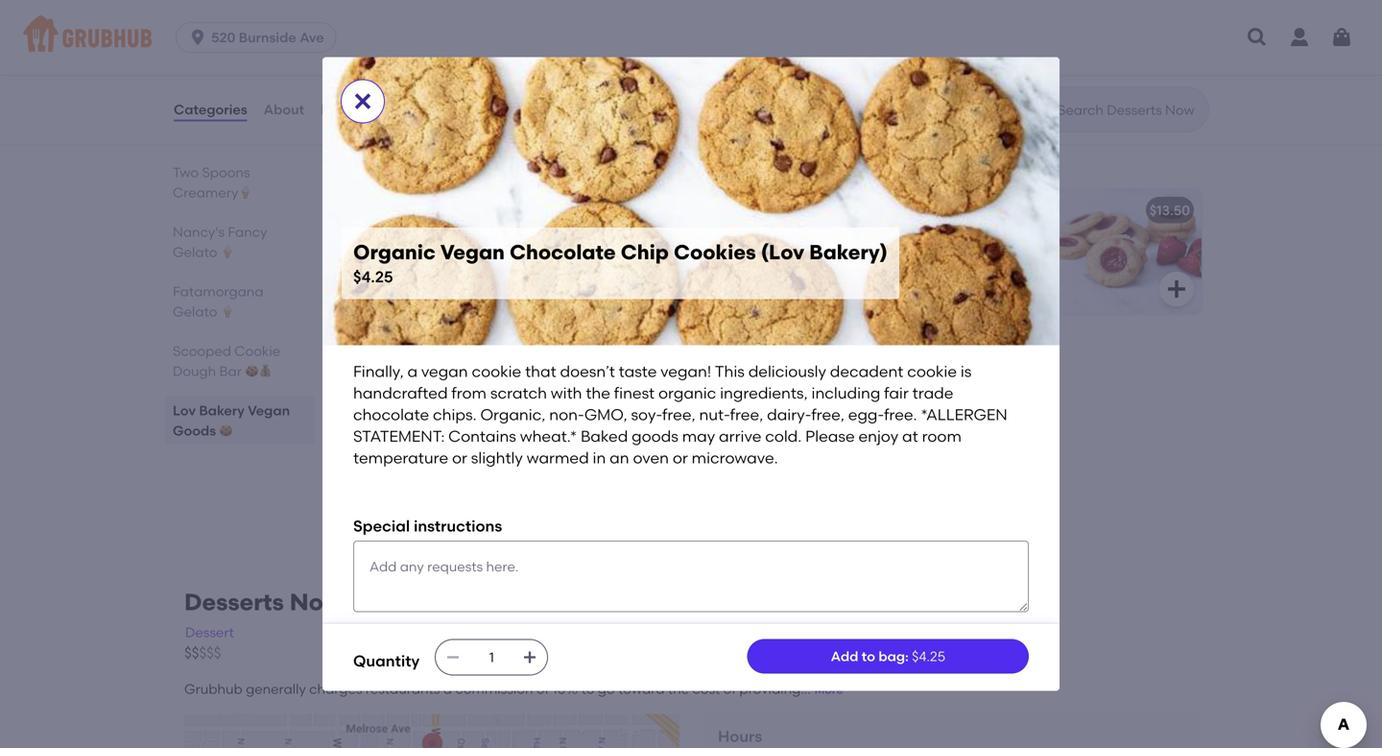 Task type: vqa. For each thing, say whether or not it's contained in the screenshot.
Sweet within Sweet Thang Cookies 🍪
yes



Task type: locate. For each thing, give the bounding box(es) containing it.
2 of from the left
[[724, 681, 737, 697]]

1 vertical spatial lov
[[173, 402, 196, 419]]

0 vertical spatial to
[[862, 648, 876, 664]]

cookies for organic vegan jammy shortbread cookies (lov bakery)
[[1033, 202, 1086, 219]]

🍪 down bar
[[219, 423, 233, 439]]

(lov inside organic vegan chocolate chip cookies (lov bakery) $4.25
[[761, 240, 805, 265]]

0 vertical spatial lov
[[353, 144, 389, 169]]

cookies
[[173, 26, 225, 42], [579, 202, 632, 219], [1033, 202, 1086, 219], [674, 240, 756, 265], [566, 343, 619, 360]]

a
[[408, 362, 418, 381], [443, 681, 452, 697]]

cookie inside scooped cookie dough bar 🍪💰
[[235, 343, 281, 359]]

the
[[586, 384, 611, 402], [668, 681, 690, 697]]

1 🍦 from the top
[[221, 244, 234, 260]]

1 vertical spatial to
[[582, 681, 595, 697]]

520 burnside ave
[[211, 29, 324, 46]]

0 horizontal spatial or
[[452, 449, 468, 467]]

svg image up 'grubhub generally charges restaurants a commission of 10% to go toward the cost of providing ... more'
[[523, 650, 538, 665]]

reviews button
[[320, 75, 375, 144]]

1 horizontal spatial to
[[862, 648, 876, 664]]

1 vertical spatial gelato
[[173, 304, 218, 320]]

chocolate
[[874, 19, 940, 35], [917, 39, 983, 55], [353, 405, 429, 424]]

organic vegan jammy shortbread cookies (lov bakery)
[[799, 202, 1171, 219]]

1 vertical spatial cookie
[[235, 343, 281, 359]]

butter
[[522, 343, 563, 360]]

0 horizontal spatial chip
[[544, 202, 576, 219]]

chocolate up delicate
[[874, 19, 940, 35]]

free,
[[663, 405, 696, 424], [730, 405, 764, 424], [812, 405, 845, 424]]

2 sweet from the top
[[173, 105, 213, 121]]

0 vertical spatial a
[[408, 362, 418, 381]]

sweet
[[173, 6, 213, 22], [173, 105, 213, 121]]

0 horizontal spatial with
[[551, 384, 582, 402]]

rich,
[[829, 39, 857, 55]]

deliciously
[[749, 362, 827, 381]]

2 horizontal spatial or
[[927, 78, 941, 94]]

svg image up microwave.
[[736, 419, 759, 442]]

0 vertical spatial lov bakery vegan goods 🍪
[[353, 144, 629, 169]]

with inside "our classic chocolate chip swirled with rich, delicate chocolate brownie batter. cookie dough served in bulk. one pint serves 6-8 or makes about 16 small cookies."
[[799, 39, 826, 55]]

1 horizontal spatial chip
[[621, 240, 669, 265]]

vegan for organic vegan jammy shortbread cookies (lov bakery)
[[856, 202, 898, 219]]

gelato down nancy's
[[173, 244, 218, 260]]

organic vegan chocolate chip cookies (lov bakery) $4.25
[[353, 240, 888, 286]]

sweet inside sweet rose creamery🍦
[[173, 105, 213, 121]]

1 horizontal spatial free,
[[730, 405, 764, 424]]

svg image up search desserts now search field
[[1166, 67, 1189, 90]]

with down our
[[799, 39, 826, 55]]

(lov for organic vegan jammy shortbread cookies (lov bakery)
[[1089, 202, 1117, 219]]

🍪 down 'thang'
[[228, 26, 242, 42]]

0 horizontal spatial in
[[593, 449, 606, 467]]

in inside finally, a vegan cookie that doesn't taste vegan! this deliciously decadent cookie is handcrafted from scratch with the finest organic ingredients, including fair trade chocolate chips. organic, non-gmo, soy-free, nut-free, dairy-free, egg-free. *allergen statement: contains wheat.* baked goods may arrive cold. please enjoy at room temperature or slightly warmed in an oven or microwave.
[[593, 449, 606, 467]]

bar
[[219, 363, 242, 379]]

peanut
[[471, 343, 518, 360]]

chocolate inside finally, a vegan cookie that doesn't taste vegan! this deliciously decadent cookie is handcrafted from scratch with the finest organic ingredients, including fair trade chocolate chips. organic, non-gmo, soy-free, nut-free, dairy-free, egg-free. *allergen statement: contains wheat.* baked goods may arrive cold. please enjoy at room temperature or slightly warmed in an oven or microwave.
[[353, 405, 429, 424]]

vegan for organic vegan chocolate chip cookies (lov bakery) $4.25
[[441, 240, 505, 265]]

0 vertical spatial goods
[[539, 144, 604, 169]]

2 vertical spatial chocolate
[[353, 405, 429, 424]]

2 horizontal spatial free,
[[812, 405, 845, 424]]

1 vertical spatial chocolate
[[510, 240, 616, 265]]

cookie
[[472, 362, 522, 381], [908, 362, 957, 381]]

🍦 inside nancy's fancy gelato 🍦
[[221, 244, 234, 260]]

or down contains
[[452, 449, 468, 467]]

organic vegan peanut butter cookies (lov bakery)
[[369, 343, 704, 360]]

🍦 down fancy
[[221, 244, 234, 260]]

cookies inside organic vegan chocolate chip cookies (lov bakery) $4.25
[[674, 240, 756, 265]]

finally,
[[353, 362, 404, 381]]

slightly
[[471, 449, 523, 467]]

0 horizontal spatial bakery
[[199, 402, 245, 419]]

the left cost
[[668, 681, 690, 697]]

sweet left rose
[[173, 105, 213, 121]]

svg image down $13.50 at the top right of page
[[1166, 278, 1189, 301]]

1 gelato from the top
[[173, 244, 218, 260]]

lov down the dough
[[173, 402, 196, 419]]

(lov for organic vegan chocolate chip cookies (lov bakery)
[[635, 202, 664, 219]]

bakery) for organic vegan chocolate chip cookies (lov bakery) $4.25
[[810, 240, 888, 265]]

cookie up serves at the right of the page
[[846, 58, 892, 74]]

bakery
[[394, 144, 465, 169], [199, 402, 245, 419]]

0 vertical spatial the
[[586, 384, 611, 402]]

svg image
[[736, 67, 759, 90], [1166, 67, 1189, 90], [736, 278, 759, 301], [1166, 278, 1189, 301], [736, 419, 759, 442], [523, 650, 538, 665]]

🍦 down the fatamorgana
[[221, 304, 234, 320]]

0 horizontal spatial to
[[582, 681, 595, 697]]

🍪
[[228, 26, 242, 42], [609, 144, 629, 169], [219, 423, 233, 439]]

bakery) inside organic vegan chocolate chip cookies (lov bakery) $4.25
[[810, 240, 888, 265]]

1 horizontal spatial in
[[987, 58, 998, 74]]

one
[[799, 78, 827, 94]]

2 cookie from the left
[[908, 362, 957, 381]]

0 vertical spatial creamery🍦
[[173, 125, 252, 141]]

1 horizontal spatial cookie
[[908, 362, 957, 381]]

0 vertical spatial chocolate
[[471, 202, 541, 219]]

lov
[[353, 144, 389, 169], [173, 402, 196, 419]]

0 vertical spatial chip
[[544, 202, 576, 219]]

nut-
[[700, 405, 730, 424]]

svg image for organic vegan jammy shortbread cookies (lov bakery) image
[[1166, 278, 1189, 301]]

chip
[[544, 202, 576, 219], [621, 240, 669, 265]]

restaurants
[[366, 681, 440, 697]]

0 vertical spatial bakery
[[394, 144, 465, 169]]

burnside
[[239, 29, 296, 46]]

batter.
[[799, 58, 842, 74]]

0 vertical spatial in
[[987, 58, 998, 74]]

svg image up this
[[736, 278, 759, 301]]

1 vertical spatial 🍦
[[221, 304, 234, 320]]

of right cost
[[724, 681, 737, 697]]

0 vertical spatial gelato
[[173, 244, 218, 260]]

1 of from the left
[[537, 681, 550, 697]]

or down may
[[673, 449, 688, 467]]

a inside finally, a vegan cookie that doesn't taste vegan! this deliciously decadent cookie is handcrafted from scratch with the finest organic ingredients, including fair trade chocolate chips. organic, non-gmo, soy-free, nut-free, dairy-free, egg-free. *allergen statement: contains wheat.* baked goods may arrive cold. please enjoy at room temperature or slightly warmed in an oven or microwave.
[[408, 362, 418, 381]]

brookie full pint image
[[1058, 0, 1202, 104]]

organic inside organic vegan chocolate chip cookies (lov bakery) $4.25
[[353, 240, 436, 265]]

1 horizontal spatial a
[[443, 681, 452, 697]]

organic vegan chocolate chip cookies (lov bakery)
[[369, 202, 717, 219]]

1 vertical spatial sweet
[[173, 105, 213, 121]]

desserts
[[184, 588, 284, 616]]

gelato down the fatamorgana
[[173, 304, 218, 320]]

vegan for organic vegan peanut butter cookies (lov bakery)
[[426, 343, 468, 360]]

categories button
[[173, 75, 248, 144]]

the up gmo,
[[586, 384, 611, 402]]

1 horizontal spatial of
[[724, 681, 737, 697]]

cookie up trade
[[908, 362, 957, 381]]

goods down the dough
[[173, 423, 216, 439]]

creamery🍦 down categories at left top
[[173, 125, 252, 141]]

0 horizontal spatial goods
[[173, 423, 216, 439]]

goods up organic vegan chocolate chip cookies (lov bakery) at the top of the page
[[539, 144, 604, 169]]

free, up please at the bottom of page
[[812, 405, 845, 424]]

classic
[[827, 19, 871, 35]]

rose
[[216, 105, 247, 121]]

organic for organic vegan chocolate chip cookies (lov bakery) $4.25
[[353, 240, 436, 265]]

8
[[916, 78, 924, 94]]

in left an
[[593, 449, 606, 467]]

sweet up 520
[[173, 6, 213, 22]]

0 horizontal spatial a
[[408, 362, 418, 381]]

svg image left one
[[736, 67, 759, 90]]

1 horizontal spatial the
[[668, 681, 690, 697]]

$$$$$
[[184, 644, 221, 662]]

0 horizontal spatial free,
[[663, 405, 696, 424]]

our
[[799, 19, 823, 35]]

cookies for organic vegan chocolate chip cookies (lov bakery)
[[579, 202, 632, 219]]

vegan
[[421, 362, 468, 381]]

2 🍦 from the top
[[221, 304, 234, 320]]

two spoons creamery🍦
[[173, 164, 252, 201]]

0 horizontal spatial lov bakery vegan goods 🍪
[[173, 402, 290, 439]]

to left go
[[582, 681, 595, 697]]

about
[[990, 78, 1029, 94]]

0 vertical spatial cookie
[[846, 58, 892, 74]]

1 horizontal spatial cookie
[[846, 58, 892, 74]]

that
[[525, 362, 557, 381]]

arrive
[[719, 427, 762, 446]]

1 vertical spatial chip
[[621, 240, 669, 265]]

cold.
[[766, 427, 802, 446]]

an
[[610, 449, 630, 467]]

scooped cookie dough bar 🍪💰
[[173, 343, 281, 379]]

1 horizontal spatial bakery
[[394, 144, 465, 169]]

in left bulk.
[[987, 58, 998, 74]]

lov bakery vegan goods 🍪 down bar
[[173, 402, 290, 439]]

1 horizontal spatial with
[[799, 39, 826, 55]]

trade
[[913, 384, 954, 402]]

1 vertical spatial a
[[443, 681, 452, 697]]

more
[[815, 683, 844, 697]]

generally
[[246, 681, 306, 697]]

with up 'non-'
[[551, 384, 582, 402]]

🍪 up organic vegan chocolate chip cookies (lov bakery) at the top of the page
[[609, 144, 629, 169]]

non-
[[550, 405, 585, 424]]

to right add
[[862, 648, 876, 664]]

organic vegan jammy shortbread cookies (lov bakery) image
[[1058, 189, 1202, 314]]

2 gelato from the top
[[173, 304, 218, 320]]

$4.25 inside organic vegan chocolate chip cookies (lov bakery) $4.25
[[353, 267, 393, 286]]

cookie up the 🍪💰
[[235, 343, 281, 359]]

cookie down peanut
[[472, 362, 522, 381]]

chocolate up statement:
[[353, 405, 429, 424]]

of
[[537, 681, 550, 697], [724, 681, 737, 697]]

0 horizontal spatial the
[[586, 384, 611, 402]]

of left 10%
[[537, 681, 550, 697]]

gelato inside nancy's fancy gelato 🍦
[[173, 244, 218, 260]]

chocolate for organic vegan chocolate chip cookies (lov bakery)
[[471, 202, 541, 219]]

lov bakery vegan goods 🍪 up organic vegan chocolate chip cookies (lov bakery) at the top of the page
[[353, 144, 629, 169]]

svg image inside 520 burnside ave button
[[188, 28, 208, 47]]

1 vertical spatial with
[[551, 384, 582, 402]]

0 horizontal spatial lov
[[173, 402, 196, 419]]

1 vertical spatial creamery🍦
[[173, 184, 252, 201]]

svg image
[[1246, 26, 1270, 49], [1331, 26, 1354, 49], [188, 28, 208, 47], [351, 90, 375, 113], [446, 650, 461, 665]]

goods
[[632, 427, 679, 446]]

creamery🍦 down spoons
[[173, 184, 252, 201]]

2 vertical spatial 🍪
[[219, 423, 233, 439]]

0 horizontal spatial of
[[537, 681, 550, 697]]

or inside "our classic chocolate chip swirled with rich, delicate chocolate brownie batter. cookie dough served in bulk. one pint serves 6-8 or makes about 16 small cookies."
[[927, 78, 941, 94]]

chip inside organic vegan chocolate chip cookies (lov bakery) $4.25
[[621, 240, 669, 265]]

0 horizontal spatial cookie
[[235, 343, 281, 359]]

1 horizontal spatial lov
[[353, 144, 389, 169]]

lov down reviews button
[[353, 144, 389, 169]]

1 sweet from the top
[[173, 6, 213, 22]]

1 horizontal spatial goods
[[539, 144, 604, 169]]

1 creamery🍦 from the top
[[173, 125, 252, 141]]

bakery)
[[667, 202, 717, 219], [1121, 202, 1171, 219], [810, 240, 888, 265], [654, 343, 704, 360]]

1 horizontal spatial lov bakery vegan goods 🍪
[[353, 144, 629, 169]]

2 creamery🍦 from the top
[[173, 184, 252, 201]]

free.
[[885, 405, 918, 424]]

cookies inside sweet thang cookies 🍪
[[173, 26, 225, 42]]

0 vertical spatial 🍪
[[228, 26, 242, 42]]

0 vertical spatial 🍦
[[221, 244, 234, 260]]

sweet inside sweet thang cookies 🍪
[[173, 6, 213, 22]]

fatamorgana
[[173, 283, 264, 300]]

free, down organic
[[663, 405, 696, 424]]

or right "8" at the top of the page
[[927, 78, 941, 94]]

chocolate inside organic vegan chocolate chip cookies (lov bakery) $4.25
[[510, 240, 616, 265]]

free, up arrive
[[730, 405, 764, 424]]

about
[[264, 101, 304, 117]]

cookies for organic vegan chocolate chip cookies (lov bakery) $4.25
[[674, 240, 756, 265]]

cookie
[[846, 58, 892, 74], [235, 343, 281, 359]]

a up handcrafted
[[408, 362, 418, 381]]

dessert button
[[184, 622, 235, 643]]

desserts now menu info dessert $$$$$
[[184, 588, 463, 662]]

or
[[927, 78, 941, 94], [452, 449, 468, 467], [673, 449, 688, 467]]

lov bakery vegan goods 🍪
[[353, 144, 629, 169], [173, 402, 290, 439]]

0 horizontal spatial cookie
[[472, 362, 522, 381]]

vegan inside organic vegan chocolate chip cookies (lov bakery) $4.25
[[441, 240, 505, 265]]

0 vertical spatial with
[[799, 39, 826, 55]]

jammy
[[902, 202, 951, 219]]

0 vertical spatial sweet
[[173, 6, 213, 22]]

🍪💰
[[245, 363, 272, 379]]

$4.25
[[726, 202, 761, 219], [353, 267, 393, 286], [726, 343, 761, 360], [912, 648, 946, 664]]

chocolate down chip
[[917, 39, 983, 55]]

1 vertical spatial in
[[593, 449, 606, 467]]

a right the restaurants at the bottom of the page
[[443, 681, 452, 697]]

*allergen
[[921, 405, 1008, 424]]

dough
[[895, 58, 937, 74]]



Task type: describe. For each thing, give the bounding box(es) containing it.
in inside "our classic chocolate chip swirled with rich, delicate chocolate brownie batter. cookie dough served in bulk. one pint serves 6-8 or makes about 16 small cookies."
[[987, 58, 998, 74]]

chip
[[943, 19, 972, 35]]

two
[[173, 164, 199, 181]]

cookie inside "our classic chocolate chip swirled with rich, delicate chocolate brownie batter. cookie dough served in bulk. one pint serves 6-8 or makes about 16 small cookies."
[[846, 58, 892, 74]]

brownie
[[987, 39, 1039, 55]]

chip for organic vegan chocolate chip cookies (lov bakery)
[[544, 202, 576, 219]]

delicate
[[861, 39, 914, 55]]

enjoy
[[859, 427, 899, 446]]

afters
[[173, 65, 211, 82]]

svg image for brookie full pint image
[[1166, 67, 1189, 90]]

cookies for organic vegan peanut butter cookies (lov bakery)
[[566, 343, 619, 360]]

sweet for sweet thang cookies 🍪
[[173, 6, 213, 22]]

dough
[[173, 363, 216, 379]]

providing
[[740, 681, 801, 697]]

grubhub
[[184, 681, 243, 697]]

monster full pint image
[[628, 0, 772, 104]]

vegan for organic vegan chocolate chip cookies (lov bakery)
[[426, 202, 468, 219]]

shortbread
[[955, 202, 1030, 219]]

wheat.*
[[520, 427, 577, 446]]

makes
[[944, 78, 987, 94]]

1 vertical spatial 🍪
[[609, 144, 629, 169]]

the inside finally, a vegan cookie that doesn't taste vegan! this deliciously decadent cookie is handcrafted from scratch with the finest organic ingredients, including fair trade chocolate chips. organic, non-gmo, soy-free, nut-free, dairy-free, egg-free. *allergen statement: contains wheat.* baked goods may arrive cold. please enjoy at room temperature or slightly warmed in an oven or microwave.
[[586, 384, 611, 402]]

special
[[353, 516, 410, 535]]

nancy's fancy gelato 🍦
[[173, 224, 267, 260]]

about button
[[263, 75, 305, 144]]

organic for organic vegan peanut butter cookies (lov bakery)
[[369, 343, 423, 360]]

including
[[812, 384, 881, 402]]

3 free, from the left
[[812, 405, 845, 424]]

spoons
[[202, 164, 250, 181]]

egg-
[[849, 405, 885, 424]]

vegan!
[[661, 362, 712, 381]]

1 vertical spatial the
[[668, 681, 690, 697]]

served
[[940, 58, 984, 74]]

16
[[799, 97, 812, 113]]

dairy-
[[767, 405, 812, 424]]

pint
[[830, 78, 855, 94]]

ingredients,
[[720, 384, 808, 402]]

finest
[[614, 384, 655, 402]]

bulk.
[[1002, 58, 1032, 74]]

chocolate for organic vegan chocolate chip cookies (lov bakery) $4.25
[[510, 240, 616, 265]]

our classic chocolate chip swirled with rich, delicate chocolate brownie batter. cookie dough served in bulk. one pint serves 6-8 or makes about 16 small cookies.
[[799, 19, 1039, 113]]

menu
[[349, 588, 412, 616]]

520
[[211, 29, 236, 46]]

go
[[598, 681, 615, 697]]

1 cookie from the left
[[472, 362, 522, 381]]

may
[[683, 427, 716, 446]]

add
[[831, 648, 859, 664]]

organic,
[[481, 405, 546, 424]]

1 vertical spatial lov bakery vegan goods 🍪
[[173, 402, 290, 439]]

organic vegan chocolate chip cookies (lov bakery) image
[[628, 189, 772, 314]]

organic for organic vegan chocolate chip cookies (lov bakery)
[[369, 202, 423, 219]]

oven
[[633, 449, 669, 467]]

from
[[452, 384, 487, 402]]

soy-
[[631, 405, 663, 424]]

🍦 inside fatamorgana gelato 🍦
[[221, 304, 234, 320]]

thang
[[216, 6, 258, 22]]

room
[[922, 427, 962, 446]]

with inside finally, a vegan cookie that doesn't taste vegan! this deliciously decadent cookie is handcrafted from scratch with the finest organic ingredients, including fair trade chocolate chips. organic, non-gmo, soy-free, nut-free, dairy-free, egg-free. *allergen statement: contains wheat.* baked goods may arrive cold. please enjoy at room temperature or slightly warmed in an oven or microwave.
[[551, 384, 582, 402]]

cost
[[693, 681, 720, 697]]

add to bag: $4.25
[[831, 648, 946, 664]]

commission
[[456, 681, 534, 697]]

our classic chocolate chip swirled with rich, delicate chocolate brownie batter. cookie dough served in bulk. one pint serves 6-8 or makes about 16 small cookies. button
[[787, 0, 1202, 113]]

(lov for organic vegan peanut butter cookies (lov bakery)
[[622, 343, 650, 360]]

afters ice cream🍦
[[173, 65, 296, 82]]

chip for organic vegan chocolate chip cookies (lov bakery) $4.25
[[621, 240, 669, 265]]

2 free, from the left
[[730, 405, 764, 424]]

nancy's
[[173, 224, 225, 240]]

contains
[[449, 427, 517, 446]]

ice
[[215, 65, 234, 82]]

more button
[[815, 682, 844, 699]]

temperature
[[353, 449, 449, 467]]

organic vegan peanut butter cookies (lov bakery) image
[[628, 330, 772, 455]]

search icon image
[[1028, 98, 1051, 121]]

creamery🍦 for spoons
[[173, 184, 252, 201]]

organic for organic vegan jammy shortbread cookies (lov bakery)
[[799, 202, 853, 219]]

now
[[290, 588, 343, 616]]

dessert
[[185, 624, 234, 640]]

doesn't
[[560, 362, 615, 381]]

bakery) for organic vegan peanut butter cookies (lov bakery)
[[654, 343, 704, 360]]

1 horizontal spatial or
[[673, 449, 688, 467]]

instructions
[[414, 516, 502, 535]]

info
[[418, 588, 463, 616]]

🍪 inside sweet thang cookies 🍪
[[228, 26, 242, 42]]

cream🍦
[[238, 65, 296, 82]]

Search Desserts Now search field
[[1056, 101, 1203, 119]]

statement:
[[353, 427, 445, 446]]

gelato inside fatamorgana gelato 🍦
[[173, 304, 218, 320]]

1 vertical spatial bakery
[[199, 402, 245, 419]]

handcrafted
[[353, 384, 448, 402]]

bakery) for organic vegan jammy shortbread cookies (lov bakery)
[[1121, 202, 1171, 219]]

decadent
[[830, 362, 904, 381]]

reviews
[[321, 101, 374, 117]]

swirled
[[975, 19, 1020, 35]]

bag:
[[879, 648, 909, 664]]

Special instructions text field
[[353, 540, 1029, 612]]

$13.50
[[1150, 202, 1191, 219]]

hours
[[718, 727, 763, 746]]

warmed
[[527, 449, 589, 467]]

Input item quantity number field
[[471, 640, 513, 675]]

this
[[715, 362, 745, 381]]

gmo,
[[585, 405, 628, 424]]

creamery🍦 for rose
[[173, 125, 252, 141]]

bakery) for organic vegan chocolate chip cookies (lov bakery)
[[667, 202, 717, 219]]

scooped
[[173, 343, 231, 359]]

is
[[961, 362, 972, 381]]

(lov for organic vegan chocolate chip cookies (lov bakery) $4.25
[[761, 240, 805, 265]]

1 vertical spatial chocolate
[[917, 39, 983, 55]]

at
[[903, 427, 919, 446]]

ave
[[300, 29, 324, 46]]

finally, a vegan cookie that doesn't taste vegan! this deliciously decadent cookie is handcrafted from scratch with the finest organic ingredients, including fair trade chocolate chips. organic, non-gmo, soy-free, nut-free, dairy-free, egg-free. *allergen statement: contains wheat.* baked goods may arrive cold. please enjoy at room temperature or slightly warmed in an oven or microwave.
[[353, 362, 1012, 467]]

svg image for organic vegan chocolate chip cookies (lov bakery) image on the top of the page
[[736, 278, 759, 301]]

svg image for the monster full pint 'image'
[[736, 67, 759, 90]]

main navigation navigation
[[0, 0, 1383, 75]]

categories
[[174, 101, 247, 117]]

sweet for sweet rose creamery🍦
[[173, 105, 213, 121]]

1 vertical spatial goods
[[173, 423, 216, 439]]

svg image for organic vegan peanut butter cookies (lov bakery) image
[[736, 419, 759, 442]]

10%
[[553, 681, 578, 697]]

...
[[801, 681, 811, 697]]

small
[[815, 97, 849, 113]]

1 free, from the left
[[663, 405, 696, 424]]

0 vertical spatial chocolate
[[874, 19, 940, 35]]



